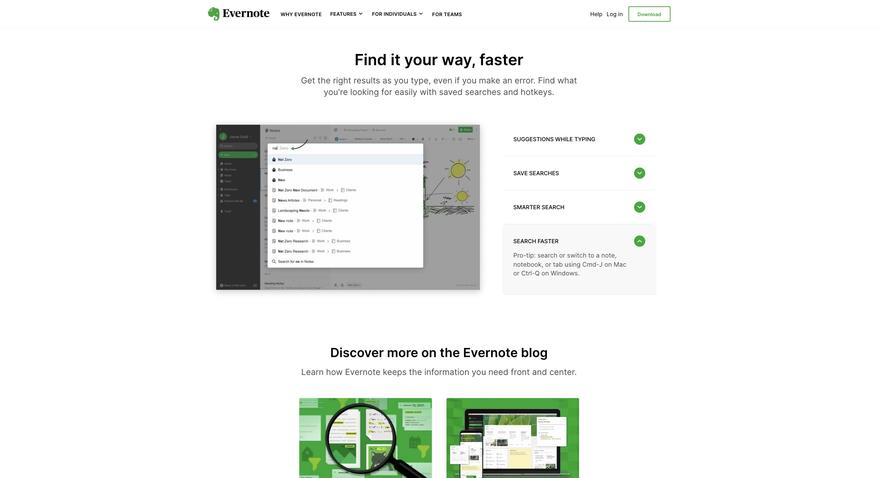 Task type: vqa. For each thing, say whether or not it's contained in the screenshot.
For for For Teams
yes



Task type: locate. For each thing, give the bounding box(es) containing it.
0 horizontal spatial on
[[421, 345, 437, 360]]

2 vertical spatial on
[[421, 345, 437, 360]]

search right smarter
[[542, 204, 565, 211]]

for inside button
[[372, 11, 383, 17]]

q
[[535, 270, 540, 277]]

2 vertical spatial the
[[409, 367, 422, 377]]

2 horizontal spatial the
[[440, 345, 460, 360]]

features button
[[330, 11, 364, 17]]

download
[[638, 11, 662, 17]]

1 blog image image from the left
[[299, 398, 432, 478]]

evernote right the why
[[295, 11, 322, 17]]

0 vertical spatial and
[[504, 87, 519, 97]]

for individuals button
[[372, 11, 424, 17]]

0 vertical spatial find
[[355, 50, 387, 69]]

you're
[[324, 87, 348, 97]]

1 vertical spatial and
[[532, 367, 547, 377]]

suggestions while typing
[[514, 136, 596, 143]]

get the right results as you type, even if you make an error. find what you're looking for easily with saved searches and hotkeys.
[[301, 75, 577, 97]]

0 horizontal spatial the
[[318, 75, 331, 86]]

2 horizontal spatial or
[[559, 252, 566, 259]]

evernote
[[295, 11, 322, 17], [463, 345, 518, 360], [345, 367, 381, 377]]

the right the keeps
[[409, 367, 422, 377]]

save searches
[[514, 170, 559, 177]]

log in link
[[607, 11, 623, 18]]

blog image image
[[299, 398, 432, 478], [447, 398, 579, 478]]

way,
[[442, 50, 476, 69]]

looking
[[350, 87, 379, 97]]

on
[[605, 261, 612, 268], [542, 270, 549, 277], [421, 345, 437, 360]]

discover more on the evernote blog
[[330, 345, 548, 360]]

1 vertical spatial or
[[545, 261, 551, 268]]

with
[[420, 87, 437, 97]]

find inside get the right results as you type, even if you make an error. find what you're looking for easily with saved searches and hotkeys.
[[538, 75, 555, 86]]

or up tab
[[559, 252, 566, 259]]

cmd-
[[583, 261, 600, 268]]

saved
[[439, 87, 463, 97]]

searches
[[465, 87, 501, 97], [529, 170, 559, 177]]

 image
[[208, 118, 488, 300]]

individuals
[[384, 11, 417, 17]]

help
[[591, 11, 603, 18]]

easily
[[395, 87, 418, 97]]

1 vertical spatial on
[[542, 270, 549, 277]]

searches down make
[[465, 87, 501, 97]]

for
[[381, 87, 392, 97]]

1 horizontal spatial on
[[542, 270, 549, 277]]

on right q
[[542, 270, 549, 277]]

0 vertical spatial the
[[318, 75, 331, 86]]

you up easily
[[394, 75, 409, 86]]

1 horizontal spatial blog image image
[[447, 398, 579, 478]]

on right j
[[605, 261, 612, 268]]

for for for teams
[[432, 11, 443, 17]]

log in
[[607, 11, 623, 18]]

faster up an
[[480, 50, 524, 69]]

make
[[479, 75, 501, 86]]

searches inside get the right results as you type, even if you make an error. find what you're looking for easily with saved searches and hotkeys.
[[465, 87, 501, 97]]

or left tab
[[545, 261, 551, 268]]

and
[[504, 87, 519, 97], [532, 367, 547, 377]]

0 horizontal spatial blog image image
[[299, 398, 432, 478]]

0 horizontal spatial searches
[[465, 87, 501, 97]]

get
[[301, 75, 315, 86]]

1 vertical spatial faster
[[538, 238, 559, 245]]

and right the front
[[532, 367, 547, 377]]

a
[[596, 252, 600, 259]]

search
[[514, 238, 536, 245]]

1 horizontal spatial evernote
[[345, 367, 381, 377]]

or left ctrl-
[[514, 270, 520, 277]]

for left teams
[[432, 11, 443, 17]]

search
[[542, 204, 565, 211], [538, 252, 558, 259]]

faster
[[480, 50, 524, 69], [538, 238, 559, 245]]

0 horizontal spatial for
[[372, 11, 383, 17]]

0 horizontal spatial find
[[355, 50, 387, 69]]

windows.
[[551, 270, 580, 277]]

the up information on the bottom of page
[[440, 345, 460, 360]]

type,
[[411, 75, 431, 86]]

1 horizontal spatial for
[[432, 11, 443, 17]]

an
[[503, 75, 513, 86]]

error.
[[515, 75, 536, 86]]

for left individuals on the top
[[372, 11, 383, 17]]

faster right search
[[538, 238, 559, 245]]

1 vertical spatial search
[[538, 252, 558, 259]]

1 horizontal spatial find
[[538, 75, 555, 86]]

0 horizontal spatial evernote
[[295, 11, 322, 17]]

2 horizontal spatial on
[[605, 261, 612, 268]]

2 vertical spatial evernote
[[345, 367, 381, 377]]

searches right save
[[529, 170, 559, 177]]

0 horizontal spatial and
[[504, 87, 519, 97]]

0 vertical spatial searches
[[465, 87, 501, 97]]

if
[[455, 75, 460, 86]]

evernote up 'need'
[[463, 345, 518, 360]]

find up hotkeys.
[[538, 75, 555, 86]]

find up results at the top left of the page
[[355, 50, 387, 69]]

0 horizontal spatial faster
[[480, 50, 524, 69]]

ctrl-
[[521, 270, 535, 277]]

on up learn how evernote keeps the information you need front and center. at the bottom
[[421, 345, 437, 360]]

and down an
[[504, 87, 519, 97]]

in
[[618, 11, 623, 18]]

the
[[318, 75, 331, 86], [440, 345, 460, 360], [409, 367, 422, 377]]

1 horizontal spatial the
[[409, 367, 422, 377]]

evernote down discover
[[345, 367, 381, 377]]

download link
[[629, 6, 671, 22]]

search up tab
[[538, 252, 558, 259]]

save
[[514, 170, 528, 177]]

j
[[599, 261, 603, 268]]

smarter search
[[514, 204, 565, 211]]

0 horizontal spatial or
[[514, 270, 520, 277]]

1 horizontal spatial searches
[[529, 170, 559, 177]]

and inside get the right results as you type, even if you make an error. find what you're looking for easily with saved searches and hotkeys.
[[504, 87, 519, 97]]

1 horizontal spatial faster
[[538, 238, 559, 245]]

0 vertical spatial search
[[542, 204, 565, 211]]

1 vertical spatial searches
[[529, 170, 559, 177]]

for
[[372, 11, 383, 17], [432, 11, 443, 17]]

for inside 'link'
[[432, 11, 443, 17]]

you
[[394, 75, 409, 86], [462, 75, 477, 86], [472, 367, 486, 377]]

to
[[589, 252, 595, 259]]

the right get
[[318, 75, 331, 86]]

blog
[[521, 345, 548, 360]]

2 horizontal spatial evernote
[[463, 345, 518, 360]]

find
[[355, 50, 387, 69], [538, 75, 555, 86]]

2 vertical spatial or
[[514, 270, 520, 277]]

search inside pro-tip: search or switch to a note, notebook, or tab using cmd-j on mac or ctrl-q on windows.
[[538, 252, 558, 259]]

while
[[555, 136, 573, 143]]

for teams
[[432, 11, 462, 17]]

1 vertical spatial evernote
[[463, 345, 518, 360]]

pro-tip: search or switch to a note, notebook, or tab using cmd-j on mac or ctrl-q on windows.
[[514, 252, 627, 277]]

1 vertical spatial find
[[538, 75, 555, 86]]

or
[[559, 252, 566, 259], [545, 261, 551, 268], [514, 270, 520, 277]]

evernote logo image
[[208, 7, 269, 21]]



Task type: describe. For each thing, give the bounding box(es) containing it.
mac
[[614, 261, 627, 268]]

for individuals
[[372, 11, 417, 17]]

as
[[383, 75, 392, 86]]

features
[[330, 11, 357, 17]]

smarter
[[514, 204, 540, 211]]

tip:
[[526, 252, 536, 259]]

center.
[[550, 367, 577, 377]]

notebook,
[[514, 261, 544, 268]]

discover
[[330, 345, 384, 360]]

0 vertical spatial evernote
[[295, 11, 322, 17]]

for for for individuals
[[372, 11, 383, 17]]

keeps
[[383, 367, 407, 377]]

search faster
[[514, 238, 559, 245]]

the inside get the right results as you type, even if you make an error. find what you're looking for easily with saved searches and hotkeys.
[[318, 75, 331, 86]]

2 blog image image from the left
[[447, 398, 579, 478]]

pro-
[[514, 252, 526, 259]]

suggestions
[[514, 136, 554, 143]]

results
[[354, 75, 380, 86]]

tab
[[553, 261, 563, 268]]

0 vertical spatial on
[[605, 261, 612, 268]]

0 vertical spatial or
[[559, 252, 566, 259]]

hotkeys.
[[521, 87, 555, 97]]

learn how evernote keeps the information you need front and center.
[[301, 367, 577, 377]]

you right if
[[462, 75, 477, 86]]

log
[[607, 11, 617, 18]]

0 vertical spatial faster
[[480, 50, 524, 69]]

more
[[387, 345, 418, 360]]

right
[[333, 75, 351, 86]]

typing
[[575, 136, 596, 143]]

front
[[511, 367, 530, 377]]

1 horizontal spatial and
[[532, 367, 547, 377]]

teams
[[444, 11, 462, 17]]

you left 'need'
[[472, 367, 486, 377]]

for teams link
[[432, 11, 462, 18]]

1 horizontal spatial or
[[545, 261, 551, 268]]

switch
[[567, 252, 587, 259]]

1 vertical spatial the
[[440, 345, 460, 360]]

what
[[558, 75, 577, 86]]

how
[[326, 367, 343, 377]]

why evernote
[[281, 11, 322, 17]]

help link
[[591, 11, 603, 18]]

why
[[281, 11, 293, 17]]

information
[[425, 367, 470, 377]]

need
[[489, 367, 509, 377]]

using
[[565, 261, 581, 268]]

find it your way, faster
[[355, 50, 524, 69]]

learn
[[301, 367, 324, 377]]

note,
[[602, 252, 617, 259]]

why evernote link
[[281, 11, 322, 18]]

your
[[405, 50, 438, 69]]

it
[[391, 50, 401, 69]]

even
[[433, 75, 453, 86]]



